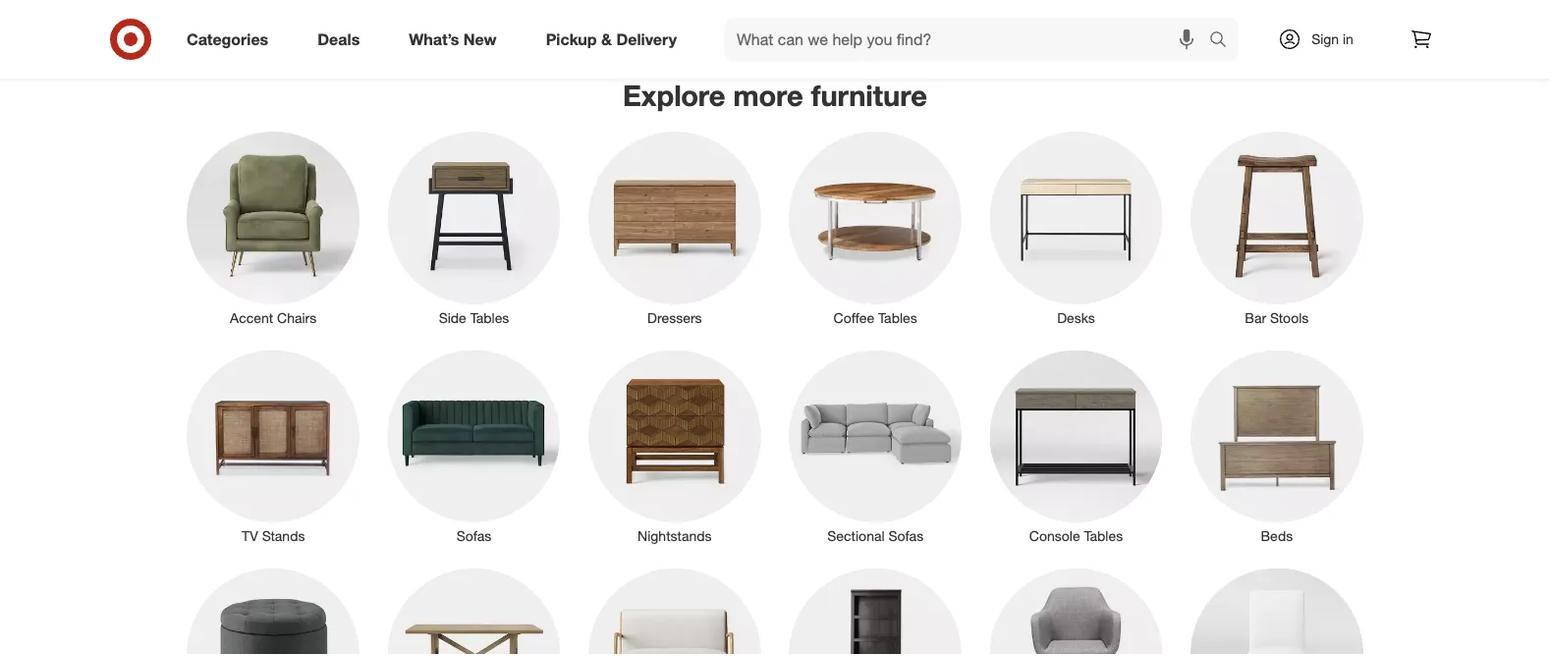 Task type: vqa. For each thing, say whether or not it's contained in the screenshot.
Sale for $6.00 reg $10.00 Sale Holiday Plush Christmas Throw Blanket White - Wondershop™
no



Task type: locate. For each thing, give the bounding box(es) containing it.
massage chair gift ideas link
[[785, 0, 1065, 63]]

what's
[[409, 30, 459, 49]]

1 horizontal spatial sofas
[[888, 528, 923, 545]]

1 ideas from the left
[[366, 16, 414, 39]]

tables right console on the bottom of page
[[1084, 528, 1123, 545]]

console tables
[[1029, 528, 1123, 545]]

explore more furniture
[[623, 78, 927, 113]]

4 gift from the left
[[1159, 16, 1191, 39]]

search
[[1200, 32, 1248, 51]]

4 ideas from the left
[[1196, 16, 1244, 39]]

chair for massage
[[886, 16, 934, 39]]

3 gift from the left
[[939, 16, 971, 39]]

delivery
[[616, 30, 677, 49]]

1 gift from the left
[[329, 16, 361, 39]]

categories link
[[170, 18, 293, 61]]

3 ideas from the left
[[976, 16, 1024, 39]]

sign
[[1311, 30, 1339, 48]]

ideas inside 'link'
[[366, 16, 414, 39]]

tv stands link
[[173, 346, 374, 546]]

pickup & delivery
[[546, 30, 677, 49]]

sectional sofas
[[827, 528, 923, 545]]

dressers link
[[574, 128, 775, 328]]

search button
[[1200, 18, 1248, 65]]

tables
[[470, 309, 509, 327], [878, 309, 917, 327], [1084, 528, 1123, 545]]

new
[[464, 30, 497, 49]]

side
[[439, 309, 466, 327]]

chair
[[276, 16, 323, 39], [592, 16, 640, 39], [886, 16, 934, 39]]

bean
[[501, 16, 547, 39]]

vanity gift ideas link
[[1084, 0, 1364, 63]]

tables right coffee
[[878, 309, 917, 327]]

sofas link
[[374, 346, 574, 546]]

coffee tables
[[834, 309, 917, 327]]

&
[[601, 30, 612, 49]]

chair inside 'link'
[[276, 16, 323, 39]]

1 horizontal spatial tables
[[878, 309, 917, 327]]

console tables link
[[976, 346, 1176, 546]]

tables for side tables
[[470, 309, 509, 327]]

1 horizontal spatial chair
[[592, 16, 640, 39]]

what's new link
[[392, 18, 521, 61]]

2 gift from the left
[[645, 16, 677, 39]]

0 horizontal spatial tables
[[470, 309, 509, 327]]

coffee
[[834, 309, 874, 327]]

accent chairs link
[[173, 128, 374, 328]]

1 chair from the left
[[276, 16, 323, 39]]

accent
[[230, 309, 273, 327]]

what's new
[[409, 30, 497, 49]]

sectional sofas link
[[775, 346, 976, 546]]

0 horizontal spatial chair
[[276, 16, 323, 39]]

3 chair from the left
[[886, 16, 934, 39]]

massage chair gift ideas
[[801, 16, 1024, 39]]

sofas
[[456, 528, 491, 545], [888, 528, 923, 545]]

gift inside vanity gift ideas link
[[1159, 16, 1191, 39]]

ideas
[[366, 16, 414, 39], [683, 16, 731, 39], [976, 16, 1024, 39], [1196, 16, 1244, 39]]

dressers
[[647, 309, 702, 327]]

2 chair from the left
[[592, 16, 640, 39]]

nightstands
[[638, 528, 712, 545]]

tables right side
[[470, 309, 509, 327]]

0 horizontal spatial sofas
[[456, 528, 491, 545]]

tables for coffee tables
[[878, 309, 917, 327]]

2 horizontal spatial tables
[[1084, 528, 1123, 545]]

gaming chair gift ideas
[[201, 16, 414, 39]]

stands
[[262, 528, 305, 545]]

nightstands link
[[574, 346, 775, 546]]

gift inside massage chair gift ideas link
[[939, 16, 971, 39]]

2 sofas from the left
[[888, 528, 923, 545]]

gift
[[329, 16, 361, 39], [645, 16, 677, 39], [939, 16, 971, 39], [1159, 16, 1191, 39]]

2 horizontal spatial chair
[[886, 16, 934, 39]]



Task type: describe. For each thing, give the bounding box(es) containing it.
sign in link
[[1261, 18, 1384, 61]]

1 sofas from the left
[[456, 528, 491, 545]]

bar stools
[[1245, 309, 1309, 327]]

sign in
[[1311, 30, 1353, 48]]

tv stands
[[242, 528, 305, 545]]

beds link
[[1176, 346, 1377, 546]]

gaming
[[201, 16, 270, 39]]

desks link
[[976, 128, 1176, 328]]

tv
[[242, 528, 258, 545]]

pickup & delivery link
[[529, 18, 701, 61]]

gaming chair gift ideas link
[[186, 0, 466, 63]]

bag
[[552, 16, 587, 39]]

more
[[733, 78, 803, 113]]

vanity
[[1100, 16, 1154, 39]]

2 ideas from the left
[[683, 16, 731, 39]]

bar
[[1245, 309, 1266, 327]]

explore
[[623, 78, 725, 113]]

vanity gift ideas
[[1100, 16, 1244, 39]]

side tables link
[[374, 128, 574, 328]]

bar stools link
[[1176, 128, 1377, 328]]

desks
[[1057, 309, 1095, 327]]

side tables
[[439, 309, 509, 327]]

accent chairs
[[230, 309, 317, 327]]

tables for console tables
[[1084, 528, 1123, 545]]

sectional
[[827, 528, 885, 545]]

deals
[[317, 30, 360, 49]]

bean bag chair gift ideas link
[[485, 0, 765, 63]]

coffee tables link
[[775, 128, 976, 328]]

bean bag chair gift ideas
[[501, 16, 731, 39]]

furniture
[[811, 78, 927, 113]]

deals link
[[301, 18, 384, 61]]

beds
[[1261, 528, 1293, 545]]

console
[[1029, 528, 1080, 545]]

in
[[1343, 30, 1353, 48]]

categories
[[187, 30, 268, 49]]

stools
[[1270, 309, 1309, 327]]

What can we help you find? suggestions appear below search field
[[725, 18, 1214, 61]]

chair for gaming
[[276, 16, 323, 39]]

massage
[[801, 16, 881, 39]]

pickup
[[546, 30, 597, 49]]

gift inside the bean bag chair gift ideas link
[[645, 16, 677, 39]]

chairs
[[277, 309, 317, 327]]

gift inside 'gaming chair gift ideas' 'link'
[[329, 16, 361, 39]]



